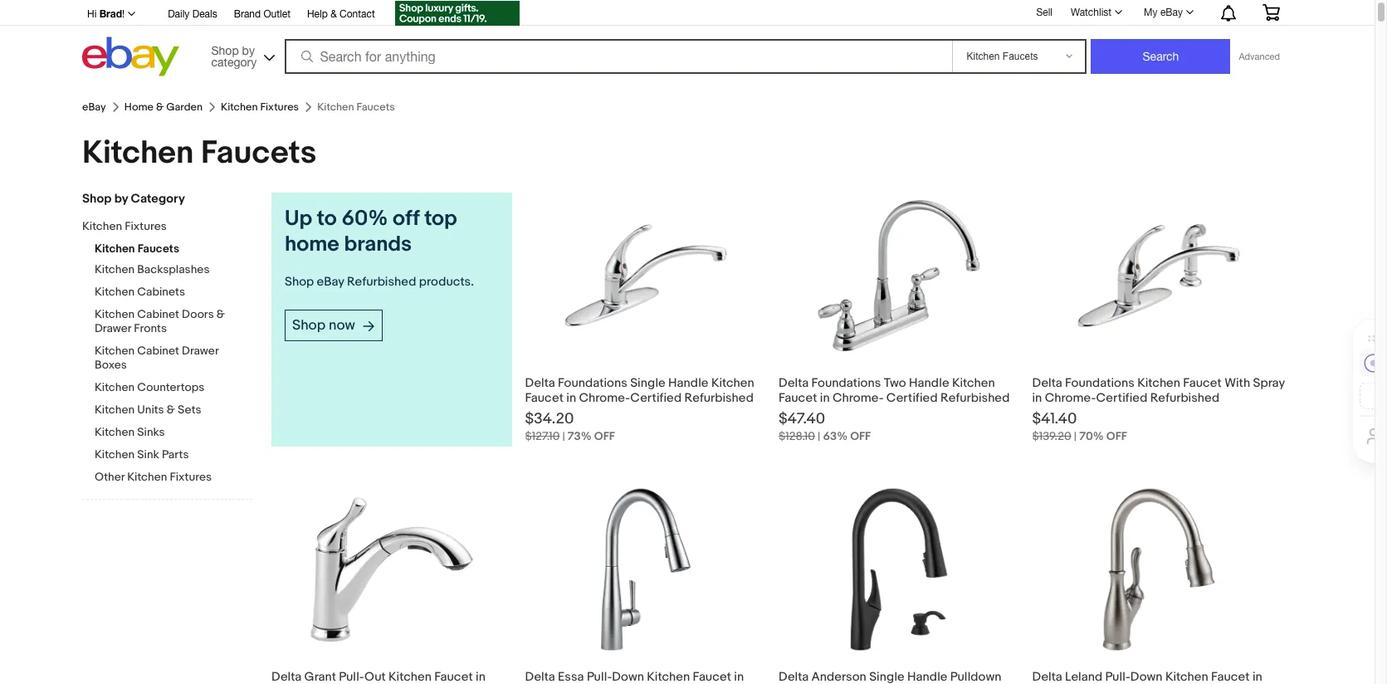 Task type: locate. For each thing, give the bounding box(es) containing it.
shop ebay refurbished products.
[[285, 274, 474, 290]]

fixtures down parts
[[170, 470, 212, 484]]

1 vertical spatial cabinet
[[137, 344, 179, 358]]

2 horizontal spatial chrome-
[[1045, 390, 1096, 406]]

handle inside delta foundations two handle kitchen faucet in chrome- certified refurbished $47.40 $128.10 | 63% off
[[909, 375, 950, 391]]

delta for $41.40
[[1033, 375, 1063, 391]]

shop now link
[[285, 310, 383, 341]]

chrome-
[[579, 390, 630, 406], [833, 390, 884, 406], [1045, 390, 1096, 406]]

2 vertical spatial fixtures
[[170, 470, 212, 484]]

2 horizontal spatial in
[[1033, 390, 1042, 406]]

now
[[329, 317, 355, 334]]

1 in from the left
[[567, 390, 576, 406]]

chrome- up $41.40
[[1045, 390, 1096, 406]]

off right 70%
[[1107, 429, 1127, 443]]

3 delta from the left
[[1033, 375, 1063, 391]]

handle
[[668, 375, 709, 391], [909, 375, 950, 391]]

fixtures down category at the top left of the page
[[125, 219, 167, 233]]

outlet
[[264, 8, 291, 20]]

shop for shop ebay refurbished products.
[[285, 274, 314, 290]]

refurbished down brands
[[347, 274, 416, 290]]

off for $41.40
[[1107, 429, 1127, 443]]

chrome- for $41.40
[[1045, 390, 1096, 406]]

delta up $41.40
[[1033, 375, 1063, 391]]

1 chrome- from the left
[[579, 390, 630, 406]]

2 cabinet from the top
[[137, 344, 179, 358]]

refurbished inside delta foundations two handle kitchen faucet in chrome- certified refurbished $47.40 $128.10 | 63% off
[[941, 390, 1010, 406]]

off
[[594, 429, 615, 443], [850, 429, 871, 443], [1107, 429, 1127, 443]]

1 vertical spatial faucets
[[138, 242, 179, 256]]

chrome- for $34.20
[[579, 390, 630, 406]]

2 certified from the left
[[887, 390, 938, 406]]

1 vertical spatial by
[[114, 191, 128, 207]]

refurbished right two
[[941, 390, 1010, 406]]

3 chrome- from the left
[[1045, 390, 1096, 406]]

in
[[567, 390, 576, 406], [820, 390, 830, 406], [1033, 390, 1042, 406]]

2 horizontal spatial |
[[1074, 429, 1077, 443]]

2 in from the left
[[820, 390, 830, 406]]

refurbished right single
[[685, 390, 754, 406]]

handle right single
[[668, 375, 709, 391]]

1 certified from the left
[[630, 390, 682, 406]]

1 cabinet from the top
[[137, 307, 179, 321]]

shop inside shop by category
[[211, 44, 239, 57]]

top
[[424, 206, 457, 232]]

1 | from the left
[[563, 429, 565, 443]]

3 foundations from the left
[[1065, 375, 1135, 391]]

0 horizontal spatial drawer
[[95, 321, 131, 335]]

my
[[1144, 7, 1158, 18]]

2 vertical spatial ebay
[[317, 274, 344, 290]]

category
[[131, 191, 185, 207]]

Search for anything text field
[[287, 41, 949, 72]]

1 horizontal spatial off
[[850, 429, 871, 443]]

2 horizontal spatial faucet
[[1184, 375, 1222, 391]]

1 horizontal spatial certified
[[887, 390, 938, 406]]

by inside shop by category
[[242, 44, 255, 57]]

daily
[[168, 8, 190, 20]]

1 horizontal spatial drawer
[[182, 344, 219, 358]]

1 vertical spatial kitchen fixtures link
[[82, 219, 240, 235]]

sell link
[[1029, 6, 1060, 18]]

0 vertical spatial by
[[242, 44, 255, 57]]

foundations inside delta foundations two handle kitchen faucet in chrome- certified refurbished $47.40 $128.10 | 63% off
[[812, 375, 881, 391]]

& left sets
[[167, 403, 175, 417]]

0 horizontal spatial foundations
[[558, 375, 628, 391]]

in inside delta foundations two handle kitchen faucet in chrome- certified refurbished $47.40 $128.10 | 63% off
[[820, 390, 830, 406]]

get the coupon image
[[395, 1, 520, 26]]

| inside delta foundations two handle kitchen faucet in chrome- certified refurbished $47.40 $128.10 | 63% off
[[818, 429, 821, 443]]

1 horizontal spatial delta
[[779, 375, 809, 391]]

&
[[331, 8, 337, 20], [156, 100, 164, 114], [217, 307, 225, 321], [167, 403, 175, 417]]

2 off from the left
[[850, 429, 871, 443]]

$127.10
[[525, 429, 560, 443]]

0 horizontal spatial faucet
[[525, 390, 564, 406]]

delta inside delta foundations two handle kitchen faucet in chrome- certified refurbished $47.40 $128.10 | 63% off
[[779, 375, 809, 391]]

other kitchen fixtures link
[[95, 470, 252, 486]]

kitchen faucets
[[82, 134, 317, 173]]

foundations up 73%
[[558, 375, 628, 391]]

delta inside delta foundations kitchen faucet with spray in chrome-certified refurbished $41.40 $139.20 | 70% off
[[1033, 375, 1063, 391]]

0 horizontal spatial ebay
[[82, 100, 106, 114]]

1 vertical spatial fixtures
[[125, 219, 167, 233]]

faucet inside delta foundations two handle kitchen faucet in chrome- certified refurbished $47.40 $128.10 | 63% off
[[779, 390, 817, 406]]

kitchen fixtures link
[[221, 100, 299, 114], [82, 219, 240, 235]]

help
[[307, 8, 328, 20]]

1 handle from the left
[[668, 375, 709, 391]]

handle for $34.20
[[668, 375, 709, 391]]

delta foundations two handle kitchen faucet in chrome- certified refurbished $47.40 $128.10 | 63% off
[[779, 375, 1010, 443]]

refurbished left the with
[[1151, 390, 1220, 406]]

chrome- up 73%
[[579, 390, 630, 406]]

2 delta from the left
[[779, 375, 809, 391]]

chrome- inside delta foundations single handle kitchen faucet in chrome-certified refurbished $34.20 $127.10 | 73% off
[[579, 390, 630, 406]]

two
[[884, 375, 906, 391]]

certified for $41.40
[[1096, 390, 1148, 406]]

cabinet
[[137, 307, 179, 321], [137, 344, 179, 358]]

$127.10 text field
[[525, 429, 560, 443]]

drawer down "doors"
[[182, 344, 219, 358]]

1 horizontal spatial in
[[820, 390, 830, 406]]

hi
[[87, 8, 97, 20]]

0 horizontal spatial fixtures
[[125, 219, 167, 233]]

faucets down kitchen fixtures
[[201, 134, 317, 173]]

chrome- inside delta foundations two handle kitchen faucet in chrome- certified refurbished $47.40 $128.10 | 63% off
[[833, 390, 884, 406]]

shop
[[211, 44, 239, 57], [82, 191, 112, 207], [285, 274, 314, 290], [292, 317, 326, 334]]

handle for $47.40
[[909, 375, 950, 391]]

shop inside shop now "link"
[[292, 317, 326, 334]]

1 horizontal spatial faucets
[[201, 134, 317, 173]]

deals
[[192, 8, 217, 20]]

& right "doors"
[[217, 307, 225, 321]]

handle right two
[[909, 375, 950, 391]]

refurbished for $34.20
[[685, 390, 754, 406]]

kitchen cabinets link
[[95, 285, 252, 301]]

0 vertical spatial fixtures
[[260, 100, 299, 114]]

shop by category button
[[204, 37, 279, 73]]

1 horizontal spatial fixtures
[[170, 470, 212, 484]]

certified inside delta foundations single handle kitchen faucet in chrome-certified refurbished $34.20 $127.10 | 73% off
[[630, 390, 682, 406]]

3 off from the left
[[1107, 429, 1127, 443]]

0 horizontal spatial handle
[[668, 375, 709, 391]]

delta foundations kitchen faucet with spray in chrome-certified refurbished image
[[1076, 193, 1242, 359]]

kitchen cabinet doors & drawer fronts link
[[95, 307, 252, 337]]

2 horizontal spatial off
[[1107, 429, 1127, 443]]

kitchen inside delta foundations kitchen faucet with spray in chrome-certified refurbished $41.40 $139.20 | 70% off
[[1138, 375, 1181, 391]]

in inside delta foundations single handle kitchen faucet in chrome-certified refurbished $34.20 $127.10 | 73% off
[[567, 390, 576, 406]]

| left 73%
[[563, 429, 565, 443]]

0 horizontal spatial certified
[[630, 390, 682, 406]]

|
[[563, 429, 565, 443], [818, 429, 821, 443], [1074, 429, 1077, 443]]

| left 70%
[[1074, 429, 1077, 443]]

by down the 'brand'
[[242, 44, 255, 57]]

1 off from the left
[[594, 429, 615, 443]]

ebay down the home
[[317, 274, 344, 290]]

daily deals
[[168, 8, 217, 20]]

$139.20 text field
[[1033, 429, 1072, 443]]

off inside delta foundations kitchen faucet with spray in chrome-certified refurbished $41.40 $139.20 | 70% off
[[1107, 429, 1127, 443]]

by for category
[[114, 191, 128, 207]]

0 vertical spatial ebay
[[1161, 7, 1183, 18]]

2 horizontal spatial delta
[[1033, 375, 1063, 391]]

& right home
[[156, 100, 164, 114]]

3 certified from the left
[[1096, 390, 1148, 406]]

certified inside delta foundations two handle kitchen faucet in chrome- certified refurbished $47.40 $128.10 | 63% off
[[887, 390, 938, 406]]

foundations left two
[[812, 375, 881, 391]]

countertops
[[137, 380, 205, 394]]

0 horizontal spatial delta
[[525, 375, 555, 391]]

category
[[211, 55, 257, 69]]

faucet left the with
[[1184, 375, 1222, 391]]

off for $34.20
[[594, 429, 615, 443]]

1 horizontal spatial faucet
[[779, 390, 817, 406]]

1 delta from the left
[[525, 375, 555, 391]]

brand
[[234, 8, 261, 20]]

0 horizontal spatial chrome-
[[579, 390, 630, 406]]

home & garden
[[124, 100, 203, 114]]

3 in from the left
[[1033, 390, 1042, 406]]

home
[[124, 100, 154, 114]]

kitchen
[[221, 100, 258, 114], [82, 134, 194, 173], [82, 219, 122, 233], [95, 242, 135, 256], [95, 262, 135, 276], [95, 285, 135, 299], [95, 307, 135, 321], [95, 344, 135, 358], [711, 375, 755, 391], [952, 375, 995, 391], [1138, 375, 1181, 391], [95, 380, 135, 394], [95, 403, 135, 417], [95, 425, 135, 439], [95, 448, 135, 462], [127, 470, 167, 484]]

shop by category
[[211, 44, 257, 69]]

1 horizontal spatial foundations
[[812, 375, 881, 391]]

certified inside delta foundations kitchen faucet with spray in chrome-certified refurbished $41.40 $139.20 | 70% off
[[1096, 390, 1148, 406]]

faucets up backsplashes
[[138, 242, 179, 256]]

drawer up boxes
[[95, 321, 131, 335]]

refurbished inside delta foundations single handle kitchen faucet in chrome-certified refurbished $34.20 $127.10 | 73% off
[[685, 390, 754, 406]]

$47.40
[[779, 410, 826, 428]]

0 horizontal spatial by
[[114, 191, 128, 207]]

delta up $34.20
[[525, 375, 555, 391]]

kitchen fixtures link down category at the top left of the page
[[82, 219, 240, 235]]

shop left "now"
[[292, 317, 326, 334]]

shop left category at the top left of the page
[[82, 191, 112, 207]]

& right help
[[331, 8, 337, 20]]

in up $34.20
[[567, 390, 576, 406]]

3 | from the left
[[1074, 429, 1077, 443]]

ebay
[[1161, 7, 1183, 18], [82, 100, 106, 114], [317, 274, 344, 290]]

2 chrome- from the left
[[833, 390, 884, 406]]

2 foundations from the left
[[812, 375, 881, 391]]

kitchen countertops link
[[95, 380, 252, 396]]

| for $47.40
[[818, 429, 821, 443]]

cabinet down the cabinets
[[137, 307, 179, 321]]

kitchen backsplashes link
[[95, 262, 252, 278]]

sets
[[178, 403, 201, 417]]

delta
[[525, 375, 555, 391], [779, 375, 809, 391], [1033, 375, 1063, 391]]

| inside delta foundations kitchen faucet with spray in chrome-certified refurbished $41.40 $139.20 | 70% off
[[1074, 429, 1077, 443]]

fixtures
[[260, 100, 299, 114], [125, 219, 167, 233], [170, 470, 212, 484]]

advanced
[[1239, 51, 1280, 61]]

in up $47.40
[[820, 390, 830, 406]]

| inside delta foundations single handle kitchen faucet in chrome-certified refurbished $34.20 $127.10 | 73% off
[[563, 429, 565, 443]]

faucet up $34.20
[[525, 390, 564, 406]]

delta for $34.20
[[525, 375, 555, 391]]

ebay left home
[[82, 100, 106, 114]]

2 horizontal spatial foundations
[[1065, 375, 1135, 391]]

2 horizontal spatial certified
[[1096, 390, 1148, 406]]

1 horizontal spatial ebay
[[317, 274, 344, 290]]

home & garden link
[[124, 100, 203, 114]]

2 handle from the left
[[909, 375, 950, 391]]

1 horizontal spatial handle
[[909, 375, 950, 391]]

1 horizontal spatial |
[[818, 429, 821, 443]]

off inside delta foundations single handle kitchen faucet in chrome-certified refurbished $34.20 $127.10 | 73% off
[[594, 429, 615, 443]]

parts
[[162, 448, 189, 462]]

chrome- inside delta foundations kitchen faucet with spray in chrome-certified refurbished $41.40 $139.20 | 70% off
[[1045, 390, 1096, 406]]

in up $41.40
[[1033, 390, 1042, 406]]

shop for shop by category
[[211, 44, 239, 57]]

1 horizontal spatial by
[[242, 44, 255, 57]]

shop now
[[292, 317, 355, 334]]

foundations inside delta foundations kitchen faucet with spray in chrome-certified refurbished $41.40 $139.20 | 70% off
[[1065, 375, 1135, 391]]

1 horizontal spatial chrome-
[[833, 390, 884, 406]]

other
[[95, 470, 125, 484]]

None submit
[[1091, 39, 1231, 74]]

ebay right the my at top right
[[1161, 7, 1183, 18]]

none submit inside the shop by category banner
[[1091, 39, 1231, 74]]

kitchen fixtures link down category
[[221, 100, 299, 114]]

kitchen sink parts link
[[95, 448, 252, 463]]

off right 63%
[[850, 429, 871, 443]]

doors
[[182, 307, 214, 321]]

foundations inside delta foundations single handle kitchen faucet in chrome-certified refurbished $34.20 $127.10 | 73% off
[[558, 375, 628, 391]]

shop by category banner
[[78, 0, 1293, 81]]

2 | from the left
[[818, 429, 821, 443]]

faucet
[[1184, 375, 1222, 391], [525, 390, 564, 406], [779, 390, 817, 406]]

faucet up $47.40
[[779, 390, 817, 406]]

cabinet down fronts on the top
[[137, 344, 179, 358]]

off right 73%
[[594, 429, 615, 443]]

0 horizontal spatial off
[[594, 429, 615, 443]]

refurbished inside delta foundations kitchen faucet with spray in chrome-certified refurbished $41.40 $139.20 | 70% off
[[1151, 390, 1220, 406]]

2 horizontal spatial fixtures
[[260, 100, 299, 114]]

in for $41.40
[[1033, 390, 1042, 406]]

contact
[[340, 8, 375, 20]]

0 vertical spatial drawer
[[95, 321, 131, 335]]

shop down the home
[[285, 274, 314, 290]]

1 foundations from the left
[[558, 375, 628, 391]]

faucet inside delta foundations single handle kitchen faucet in chrome-certified refurbished $34.20 $127.10 | 73% off
[[525, 390, 564, 406]]

2 horizontal spatial ebay
[[1161, 7, 1183, 18]]

delta foundations kitchen faucet with spray in chrome-certified refurbished $41.40 $139.20 | 70% off
[[1033, 375, 1285, 443]]

| left 63%
[[818, 429, 821, 443]]

by
[[242, 44, 255, 57], [114, 191, 128, 207]]

faucet for $34.20
[[525, 390, 564, 406]]

handle inside delta foundations single handle kitchen faucet in chrome-certified refurbished $34.20 $127.10 | 73% off
[[668, 375, 709, 391]]

off inside delta foundations two handle kitchen faucet in chrome- certified refurbished $47.40 $128.10 | 63% off
[[850, 429, 871, 443]]

certified
[[630, 390, 682, 406], [887, 390, 938, 406], [1096, 390, 1148, 406]]

fixtures down shop by category "dropdown button"
[[260, 100, 299, 114]]

0 vertical spatial cabinet
[[137, 307, 179, 321]]

foundations
[[558, 375, 628, 391], [812, 375, 881, 391], [1065, 375, 1135, 391]]

drawer
[[95, 321, 131, 335], [182, 344, 219, 358]]

delta essa pull-down kitchen faucet in arctic stainless-certified refurbished image
[[563, 487, 729, 653]]

ebay inside up to 60% off top home brands shop ebay refurbished products. element
[[317, 274, 344, 290]]

delta up $47.40
[[779, 375, 809, 391]]

in inside delta foundations kitchen faucet with spray in chrome-certified refurbished $41.40 $139.20 | 70% off
[[1033, 390, 1042, 406]]

delta inside delta foundations single handle kitchen faucet in chrome-certified refurbished $34.20 $127.10 | 73% off
[[525, 375, 555, 391]]

sink
[[137, 448, 159, 462]]

off
[[393, 206, 420, 232]]

0 horizontal spatial |
[[563, 429, 565, 443]]

ebay inside my ebay link
[[1161, 7, 1183, 18]]

shop for shop now
[[292, 317, 326, 334]]

shop down deals on the top left of the page
[[211, 44, 239, 57]]

foundations up 70%
[[1065, 375, 1135, 391]]

0 horizontal spatial faucets
[[138, 242, 179, 256]]

up to 60% off top home brands
[[285, 206, 457, 257]]

ebay for my ebay
[[1161, 7, 1183, 18]]

shop for shop by category
[[82, 191, 112, 207]]

refurbished
[[347, 274, 416, 290], [685, 390, 754, 406], [941, 390, 1010, 406], [1151, 390, 1220, 406]]

0 horizontal spatial in
[[567, 390, 576, 406]]

faucets
[[201, 134, 317, 173], [138, 242, 179, 256]]

chrome- left two
[[833, 390, 884, 406]]

by left category at the top left of the page
[[114, 191, 128, 207]]

cabinets
[[137, 285, 185, 299]]

in for $34.20
[[567, 390, 576, 406]]



Task type: vqa. For each thing, say whether or not it's contained in the screenshot.


Task type: describe. For each thing, give the bounding box(es) containing it.
73%
[[568, 429, 592, 443]]

kitchen fixtures kitchen faucets kitchen backsplashes kitchen cabinets kitchen cabinet doors & drawer fronts kitchen cabinet drawer boxes kitchen countertops kitchen units & sets kitchen sinks kitchen sink parts other kitchen fixtures
[[82, 219, 225, 484]]

$128.10 text field
[[779, 429, 815, 443]]

products.
[[419, 274, 474, 290]]

spray
[[1253, 375, 1285, 391]]

account navigation
[[78, 0, 1293, 28]]

delta for $47.40
[[779, 375, 809, 391]]

$41.40
[[1033, 410, 1077, 428]]

70%
[[1080, 429, 1104, 443]]

certified for $34.20
[[630, 390, 682, 406]]

$139.20
[[1033, 429, 1072, 443]]

faucet inside delta foundations kitchen faucet with spray in chrome-certified refurbished $41.40 $139.20 | 70% off
[[1184, 375, 1222, 391]]

63%
[[823, 429, 848, 443]]

brand outlet link
[[234, 6, 291, 24]]

$128.10
[[779, 429, 815, 443]]

kitchen cabinet drawer boxes link
[[95, 344, 252, 374]]

units
[[137, 403, 164, 417]]

up
[[285, 206, 312, 232]]

in for $47.40
[[820, 390, 830, 406]]

watchlist
[[1071, 7, 1112, 18]]

kitchen sinks link
[[95, 425, 252, 441]]

backsplashes
[[137, 262, 210, 276]]

help & contact
[[307, 8, 375, 20]]

hi brad !
[[87, 7, 125, 20]]

1 vertical spatial drawer
[[182, 344, 219, 358]]

brand outlet
[[234, 8, 291, 20]]

kitchen fixtures
[[221, 100, 299, 114]]

watchlist link
[[1062, 2, 1130, 22]]

to
[[317, 206, 337, 232]]

delta anderson single handle pulldown kitchen faucet black-certified refurbished image
[[816, 487, 982, 653]]

delta foundations single handle kitchen faucet in chrome-certified refurbished image
[[563, 193, 729, 359]]

delta grant pull-out kitchen faucet in chrome-certified refurbished image
[[309, 487, 475, 653]]

chrome- for $47.40
[[833, 390, 884, 406]]

refurbished for $47.40
[[941, 390, 1010, 406]]

| for $41.40
[[1074, 429, 1077, 443]]

ebay for shop ebay refurbished products.
[[317, 274, 344, 290]]

!
[[122, 8, 125, 20]]

faucets inside kitchen fixtures kitchen faucets kitchen backsplashes kitchen cabinets kitchen cabinet doors & drawer fronts kitchen cabinet drawer boxes kitchen countertops kitchen units & sets kitchen sinks kitchen sink parts other kitchen fixtures
[[138, 242, 179, 256]]

home
[[285, 232, 339, 257]]

refurbished for $41.40
[[1151, 390, 1220, 406]]

kitchen units & sets link
[[95, 403, 252, 418]]

up to 60% off top home brands shop ebay refurbished products. element
[[265, 173, 1293, 684]]

with
[[1225, 375, 1251, 391]]

kitchen inside delta foundations two handle kitchen faucet in chrome- certified refurbished $47.40 $128.10 | 63% off
[[952, 375, 995, 391]]

shop by category
[[82, 191, 185, 207]]

fixtures for kitchen fixtures
[[260, 100, 299, 114]]

your shopping cart image
[[1262, 4, 1281, 21]]

fronts
[[134, 321, 167, 335]]

by for category
[[242, 44, 255, 57]]

sell
[[1037, 6, 1053, 18]]

boxes
[[95, 358, 127, 372]]

0 vertical spatial kitchen fixtures link
[[221, 100, 299, 114]]

foundations for $47.40
[[812, 375, 881, 391]]

garden
[[166, 100, 203, 114]]

$34.20
[[525, 410, 574, 428]]

0 vertical spatial faucets
[[201, 134, 317, 173]]

delta foundations single handle kitchen faucet in chrome-certified refurbished $34.20 $127.10 | 73% off
[[525, 375, 755, 443]]

faucet for $47.40
[[779, 390, 817, 406]]

certified for $47.40
[[887, 390, 938, 406]]

single
[[630, 375, 666, 391]]

off for $47.40
[[850, 429, 871, 443]]

delta leland pull-down kitchen faucet in stainless-certified refurbished image
[[1076, 487, 1242, 653]]

advanced link
[[1231, 40, 1289, 73]]

| for $34.20
[[563, 429, 565, 443]]

sinks
[[137, 425, 165, 439]]

kitchen inside delta foundations single handle kitchen faucet in chrome-certified refurbished $34.20 $127.10 | 73% off
[[711, 375, 755, 391]]

my ebay
[[1144, 7, 1183, 18]]

brands
[[344, 232, 412, 257]]

help & contact link
[[307, 6, 375, 24]]

my ebay link
[[1135, 2, 1201, 22]]

& inside account navigation
[[331, 8, 337, 20]]

brad
[[99, 7, 122, 20]]

1 vertical spatial ebay
[[82, 100, 106, 114]]

foundations for $34.20
[[558, 375, 628, 391]]

foundations for $41.40
[[1065, 375, 1135, 391]]

fixtures for kitchen fixtures kitchen faucets kitchen backsplashes kitchen cabinets kitchen cabinet doors & drawer fronts kitchen cabinet drawer boxes kitchen countertops kitchen units & sets kitchen sinks kitchen sink parts other kitchen fixtures
[[125, 219, 167, 233]]

ebay link
[[82, 100, 106, 114]]

daily deals link
[[168, 6, 217, 24]]

delta foundations two handle kitchen faucet in chrome- certified refurbished image
[[816, 193, 982, 359]]

60%
[[342, 206, 388, 232]]



